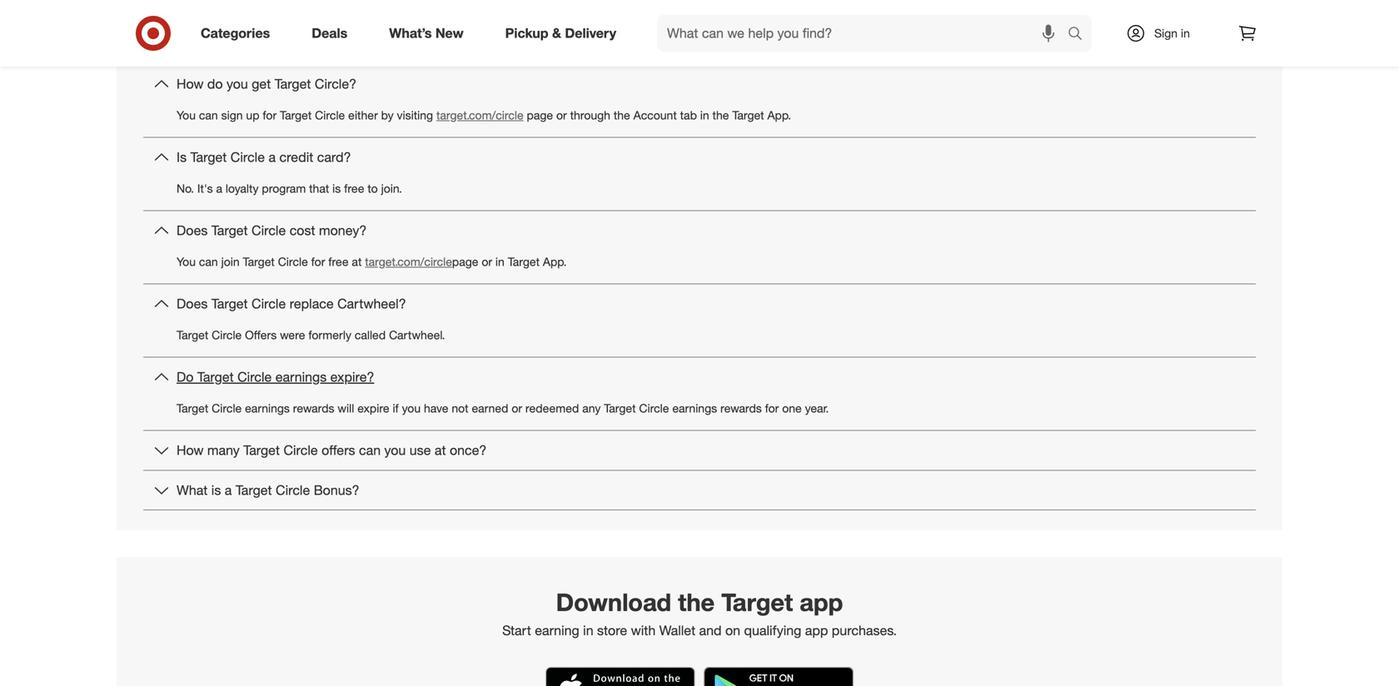 Task type: vqa. For each thing, say whether or not it's contained in the screenshot.
REDCARD
yes



Task type: describe. For each thing, give the bounding box(es) containing it.
votes
[[551, 11, 579, 26]]

is target circle a credit card?
[[177, 149, 351, 165]]

target.com/redcard link
[[677, 34, 776, 49]]

where
[[655, 11, 687, 26]]

apply.
[[242, 34, 272, 49]]

delivery
[[565, 25, 617, 41]]

target circle offers were formerly called cartwheel.
[[177, 328, 445, 342]]

2 horizontal spatial at
[[664, 34, 674, 49]]

2 horizontal spatial for
[[765, 401, 779, 416]]

get it on google play image
[[704, 667, 854, 687]]

target inside how do you get target circle? dropdown button
[[275, 76, 311, 92]]

join
[[221, 254, 240, 269]]

replace
[[290, 296, 334, 312]]

a right it's
[[216, 181, 222, 196]]

5%
[[469, 34, 487, 49]]

loyalty
[[226, 181, 259, 196]]

expire
[[358, 401, 390, 416]]

how for how do you get target circle?
[[177, 76, 204, 92]]

is inside dropdown button
[[211, 482, 221, 499]]

does for does target circle cost money?
[[177, 222, 208, 239]]

is
[[177, 149, 187, 165]]

1 vertical spatial free
[[328, 254, 349, 269]]

1 horizontal spatial to
[[583, 11, 593, 26]]

target inside does target circle cost money? dropdown button
[[211, 222, 248, 239]]

you can sign up for target circle either by visiting target.com/circle page or through the account tab in the target app.
[[177, 108, 792, 122]]

by
[[381, 108, 394, 122]]

can left join
[[199, 254, 218, 269]]

sign
[[221, 108, 243, 122]]

search button
[[1061, 15, 1101, 55]]

expire?
[[330, 369, 374, 385]]

help
[[596, 11, 619, 26]]

2 see from the left
[[446, 34, 466, 49]]

2 rewards from the left
[[721, 401, 762, 416]]

pickup & delivery
[[505, 25, 617, 41]]

bonus?
[[314, 482, 360, 499]]

it's
[[197, 181, 213, 196]]

what's
[[389, 25, 432, 41]]

download on the appstore image
[[546, 667, 696, 687]]

join.
[[381, 181, 402, 196]]

does target circle cost money?
[[177, 222, 367, 239]]

restrictions
[[177, 34, 239, 49]]

download the target app start earning in store with wallet and on qualifying app purchases.
[[502, 588, 897, 639]]

you for does target circle cost money?
[[177, 254, 196, 269]]

how do you get target circle?
[[177, 76, 357, 92]]

sign in link
[[1112, 15, 1216, 52]]

that
[[309, 181, 329, 196]]

up
[[246, 108, 260, 122]]

every time you shop with target circle you earn a vote. you can cast votes to help direct where target gives in your community.
[[192, 11, 853, 26]]

target circle program rules link
[[299, 34, 439, 49]]

target inside the is target circle a credit card? dropdown button
[[190, 149, 227, 165]]

what is a target circle bonus?
[[177, 482, 360, 499]]

sign
[[1155, 26, 1178, 40]]

vote.
[[453, 11, 478, 26]]

cartwheel?
[[338, 296, 406, 312]]

target.com/circle link for does target circle cost money?
[[365, 254, 452, 269]]

what
[[177, 482, 208, 499]]

0 horizontal spatial at
[[352, 254, 362, 269]]

get
[[252, 76, 271, 92]]

1 . from the left
[[439, 34, 442, 49]]

1 horizontal spatial for
[[311, 254, 325, 269]]

community.
[[794, 11, 853, 26]]

you can join target circle for free at target.com/circle page or in target app.
[[177, 254, 567, 269]]

earned
[[472, 401, 509, 416]]

discount
[[540, 34, 585, 49]]

visiting
[[397, 108, 433, 122]]

card?
[[317, 149, 351, 165]]

pickup
[[505, 25, 549, 41]]

&
[[552, 25, 562, 41]]

redcard
[[490, 34, 537, 49]]

0 vertical spatial you
[[481, 11, 501, 26]]

1 rewards from the left
[[293, 401, 335, 416]]

what is a target circle bonus? button
[[143, 471, 1256, 510]]

year.
[[805, 401, 829, 416]]

download
[[556, 588, 672, 618]]

can up redcard
[[504, 11, 523, 26]]

target circle earnings rewards will expire if you have not earned or redeemed any target circle earnings rewards for one year.
[[177, 401, 829, 416]]

1 vertical spatial app.
[[543, 254, 567, 269]]

does target circle replace cartwheel? button
[[143, 284, 1256, 323]]

0 vertical spatial is
[[333, 181, 341, 196]]

you left earn
[[395, 11, 414, 26]]

time
[[225, 11, 247, 26]]

account
[[634, 108, 677, 122]]

1 horizontal spatial page
[[527, 108, 553, 122]]

every
[[192, 11, 222, 26]]

circle?
[[315, 76, 357, 92]]

categories link
[[187, 15, 291, 52]]

how do you get target circle? button
[[143, 64, 1256, 103]]

1 vertical spatial target.com/circle
[[365, 254, 452, 269]]

through
[[570, 108, 611, 122]]

deals link
[[298, 15, 368, 52]]

2 rules from the left
[[635, 34, 661, 49]]

do
[[177, 369, 194, 385]]

your
[[768, 11, 791, 26]]

offers
[[322, 442, 355, 459]]

sign in
[[1155, 26, 1190, 40]]

in inside "link"
[[1181, 26, 1190, 40]]

not
[[452, 401, 469, 416]]

one
[[783, 401, 802, 416]]

shop
[[273, 11, 299, 26]]

target.com/circle link for how do you get target circle?
[[437, 108, 524, 122]]

cast
[[526, 11, 548, 26]]

either
[[348, 108, 378, 122]]

0 horizontal spatial program
[[262, 181, 306, 196]]

can left sign
[[199, 108, 218, 122]]

have
[[424, 401, 449, 416]]

do target circle earnings expire?
[[177, 369, 374, 385]]

how many target circle offers can you use at once? button
[[143, 431, 1256, 470]]



Task type: locate. For each thing, give the bounding box(es) containing it.
0 vertical spatial free
[[344, 181, 364, 196]]

how left many
[[177, 442, 204, 459]]

how for how many target circle offers can you use at once?
[[177, 442, 204, 459]]

at down where
[[664, 34, 674, 49]]

0 vertical spatial to
[[583, 11, 593, 26]]

1 horizontal spatial at
[[435, 442, 446, 459]]

once?
[[450, 442, 487, 459]]

0 vertical spatial for
[[263, 108, 277, 122]]

rules down earn
[[414, 34, 439, 49]]

circle inside "dropdown button"
[[238, 369, 272, 385]]

1 horizontal spatial rules
[[635, 34, 661, 49]]

1 vertical spatial with
[[631, 623, 656, 639]]

target.com/circle link
[[437, 108, 524, 122], [365, 254, 452, 269]]

1 vertical spatial is
[[211, 482, 221, 499]]

2 horizontal spatial program
[[588, 34, 632, 49]]

1 vertical spatial does
[[177, 296, 208, 312]]

you right do
[[227, 76, 248, 92]]

at inside the how many target circle offers can you use at once? dropdown button
[[435, 442, 446, 459]]

app up purchases.
[[800, 588, 843, 618]]

2 horizontal spatial or
[[557, 108, 567, 122]]

target.com/circle up cartwheel?
[[365, 254, 452, 269]]

at down money?
[[352, 254, 362, 269]]

target.com/circle right visiting
[[437, 108, 524, 122]]

0 vertical spatial or
[[557, 108, 567, 122]]

earnings down do target circle earnings expire? "dropdown button"
[[673, 401, 717, 416]]

1 horizontal spatial .
[[776, 34, 780, 49]]

0 horizontal spatial see
[[275, 34, 296, 49]]

earnings down do target circle earnings expire?
[[245, 401, 290, 416]]

is right the what
[[211, 482, 221, 499]]

1 vertical spatial or
[[482, 254, 492, 269]]

on
[[726, 623, 741, 639]]

0 vertical spatial app.
[[768, 108, 792, 122]]

earnings down 'were'
[[276, 369, 327, 385]]

1 how from the top
[[177, 76, 204, 92]]

start
[[502, 623, 531, 639]]

were
[[280, 328, 305, 342]]

0 vertical spatial target.com/circle
[[437, 108, 524, 122]]

you left use
[[385, 442, 406, 459]]

1 vertical spatial at
[[352, 254, 362, 269]]

2 vertical spatial for
[[765, 401, 779, 416]]

redeemed
[[526, 401, 579, 416]]

with right "store"
[[631, 623, 656, 639]]

see
[[275, 34, 296, 49], [446, 34, 466, 49]]

will
[[338, 401, 354, 416]]

1 horizontal spatial see
[[446, 34, 466, 49]]

1 rules from the left
[[414, 34, 439, 49]]

no. it's a loyalty program that is free to join.
[[177, 181, 402, 196]]

0 horizontal spatial rules
[[414, 34, 439, 49]]

0 horizontal spatial or
[[482, 254, 492, 269]]

target inside do target circle earnings expire? "dropdown button"
[[197, 369, 234, 385]]

can right offers
[[359, 442, 381, 459]]

cost
[[290, 222, 315, 239]]

. down earn
[[439, 34, 442, 49]]

circle inside dropdown button
[[284, 442, 318, 459]]

store
[[597, 623, 628, 639]]

2 does from the top
[[177, 296, 208, 312]]

does for does target circle replace cartwheel?
[[177, 296, 208, 312]]

rewards
[[293, 401, 335, 416], [721, 401, 762, 416]]

you up is
[[177, 108, 196, 122]]

any
[[583, 401, 601, 416]]

search
[[1061, 27, 1101, 43]]

formerly
[[309, 328, 352, 342]]

1 vertical spatial page
[[452, 254, 479, 269]]

money?
[[319, 222, 367, 239]]

target inside the how many target circle offers can you use at once? dropdown button
[[243, 442, 280, 459]]

1 see from the left
[[275, 34, 296, 49]]

how inside dropdown button
[[177, 442, 204, 459]]

a
[[444, 11, 450, 26], [269, 149, 276, 165], [216, 181, 222, 196], [225, 482, 232, 499]]

to left join. at the top left of page
[[368, 181, 378, 196]]

target inside download the target app start earning in store with wallet and on qualifying app purchases.
[[722, 588, 793, 618]]

many
[[207, 442, 240, 459]]

purchases.
[[832, 623, 897, 639]]

page
[[527, 108, 553, 122], [452, 254, 479, 269]]

2 vertical spatial you
[[177, 254, 196, 269]]

the right through
[[614, 108, 630, 122]]

1 horizontal spatial is
[[333, 181, 341, 196]]

what's new
[[389, 25, 464, 41]]

credit
[[280, 149, 314, 165]]

qualifying
[[744, 623, 802, 639]]

does target circle replace cartwheel?
[[177, 296, 406, 312]]

a right the what
[[225, 482, 232, 499]]

or
[[557, 108, 567, 122], [482, 254, 492, 269], [512, 401, 522, 416]]

offers
[[245, 328, 277, 342]]

2 . from the left
[[776, 34, 780, 49]]

earn
[[417, 11, 440, 26]]

0 horizontal spatial is
[[211, 482, 221, 499]]

use
[[410, 442, 431, 459]]

earning
[[535, 623, 580, 639]]

see left 5%
[[446, 34, 466, 49]]

you inside dropdown button
[[385, 442, 406, 459]]

0 horizontal spatial rewards
[[293, 401, 335, 416]]

with right "shop"
[[302, 11, 324, 26]]

a left 'credit' on the top left of page
[[269, 149, 276, 165]]

.
[[439, 34, 442, 49], [776, 34, 780, 49]]

0 horizontal spatial .
[[439, 34, 442, 49]]

target.com/circle
[[437, 108, 524, 122], [365, 254, 452, 269]]

what's new link
[[375, 15, 485, 52]]

0 vertical spatial target.com/circle link
[[437, 108, 524, 122]]

1 vertical spatial how
[[177, 442, 204, 459]]

how left do
[[177, 76, 204, 92]]

. down "your"
[[776, 34, 780, 49]]

at right use
[[435, 442, 446, 459]]

is right that
[[333, 181, 341, 196]]

rules down direct
[[635, 34, 661, 49]]

earnings
[[276, 369, 327, 385], [245, 401, 290, 416], [673, 401, 717, 416]]

0 horizontal spatial to
[[368, 181, 378, 196]]

how many target circle offers can you use at once?
[[177, 442, 487, 459]]

for
[[263, 108, 277, 122], [311, 254, 325, 269], [765, 401, 779, 416]]

1 horizontal spatial program
[[367, 34, 411, 49]]

target.com/redcard
[[677, 34, 776, 49]]

1 horizontal spatial or
[[512, 401, 522, 416]]

can inside dropdown button
[[359, 442, 381, 459]]

a right earn
[[444, 11, 450, 26]]

the inside download the target app start earning in store with wallet and on qualifying app purchases.
[[678, 588, 715, 618]]

app right qualifying
[[805, 623, 828, 639]]

you left join
[[177, 254, 196, 269]]

does down no.
[[177, 222, 208, 239]]

with
[[302, 11, 324, 26], [631, 623, 656, 639]]

the right tab
[[713, 108, 729, 122]]

target inside "what is a target circle bonus?" dropdown button
[[236, 482, 272, 499]]

wallet
[[660, 623, 696, 639]]

app.
[[768, 108, 792, 122], [543, 254, 567, 269]]

how inside dropdown button
[[177, 76, 204, 92]]

for left one
[[765, 401, 779, 416]]

with inside download the target app start earning in store with wallet and on qualifying app purchases.
[[631, 623, 656, 639]]

you inside dropdown button
[[227, 76, 248, 92]]

see down "shop"
[[275, 34, 296, 49]]

What can we help you find? suggestions appear below search field
[[657, 15, 1072, 52]]

rewards left the will
[[293, 401, 335, 416]]

program
[[367, 34, 411, 49], [588, 34, 632, 49], [262, 181, 306, 196]]

0 vertical spatial with
[[302, 11, 324, 26]]

and
[[699, 623, 722, 639]]

for right up
[[263, 108, 277, 122]]

if
[[393, 401, 399, 416]]

you up 'apply.'
[[251, 11, 270, 26]]

free right that
[[344, 181, 364, 196]]

1 does from the top
[[177, 222, 208, 239]]

you right vote.
[[481, 11, 501, 26]]

target
[[327, 11, 359, 26], [690, 11, 722, 26], [299, 34, 331, 49], [275, 76, 311, 92], [280, 108, 312, 122], [733, 108, 764, 122], [190, 149, 227, 165], [211, 222, 248, 239], [243, 254, 275, 269], [508, 254, 540, 269], [211, 296, 248, 312], [177, 328, 209, 342], [197, 369, 234, 385], [177, 401, 209, 416], [604, 401, 636, 416], [243, 442, 280, 459], [236, 482, 272, 499], [722, 588, 793, 618]]

do target circle earnings expire? button
[[143, 358, 1256, 397]]

in inside download the target app start earning in store with wallet and on qualifying app purchases.
[[583, 623, 594, 639]]

2 how from the top
[[177, 442, 204, 459]]

the
[[614, 108, 630, 122], [713, 108, 729, 122], [678, 588, 715, 618]]

you
[[481, 11, 501, 26], [177, 108, 196, 122], [177, 254, 196, 269]]

you for how do you get target circle?
[[177, 108, 196, 122]]

1 horizontal spatial with
[[631, 623, 656, 639]]

1 vertical spatial for
[[311, 254, 325, 269]]

for down cost
[[311, 254, 325, 269]]

does target circle cost money? button
[[143, 211, 1256, 250]]

do
[[207, 76, 223, 92]]

1 vertical spatial target.com/circle link
[[365, 254, 452, 269]]

does up do
[[177, 296, 208, 312]]

1 vertical spatial app
[[805, 623, 828, 639]]

1 vertical spatial to
[[368, 181, 378, 196]]

free
[[344, 181, 364, 196], [328, 254, 349, 269]]

rewards left one
[[721, 401, 762, 416]]

target.com/circle link up cartwheel?
[[365, 254, 452, 269]]

to left the help
[[583, 11, 593, 26]]

direct
[[622, 11, 652, 26]]

0 vertical spatial how
[[177, 76, 204, 92]]

0 vertical spatial at
[[664, 34, 674, 49]]

target.com/circle link right visiting
[[437, 108, 524, 122]]

called
[[355, 328, 386, 342]]

target inside does target circle replace cartwheel? dropdown button
[[211, 296, 248, 312]]

cartwheel.
[[389, 328, 445, 342]]

is target circle a credit card? button
[[143, 138, 1256, 177]]

1 horizontal spatial app.
[[768, 108, 792, 122]]

0 horizontal spatial app.
[[543, 254, 567, 269]]

0 vertical spatial page
[[527, 108, 553, 122]]

2 vertical spatial or
[[512, 401, 522, 416]]

2 vertical spatial at
[[435, 442, 446, 459]]

the up and
[[678, 588, 715, 618]]

0 horizontal spatial page
[[452, 254, 479, 269]]

0 horizontal spatial for
[[263, 108, 277, 122]]

0 vertical spatial app
[[800, 588, 843, 618]]

deals
[[312, 25, 348, 41]]

free down money?
[[328, 254, 349, 269]]

rules
[[414, 34, 439, 49], [635, 34, 661, 49]]

no.
[[177, 181, 194, 196]]

0 horizontal spatial with
[[302, 11, 324, 26]]

gives
[[725, 11, 752, 26]]

tab
[[680, 108, 697, 122]]

you right if in the bottom left of the page
[[402, 401, 421, 416]]

pickup & delivery link
[[491, 15, 637, 52]]

to
[[583, 11, 593, 26], [368, 181, 378, 196]]

1 vertical spatial you
[[177, 108, 196, 122]]

1 horizontal spatial rewards
[[721, 401, 762, 416]]

earnings inside "dropdown button"
[[276, 369, 327, 385]]

0 vertical spatial does
[[177, 222, 208, 239]]



